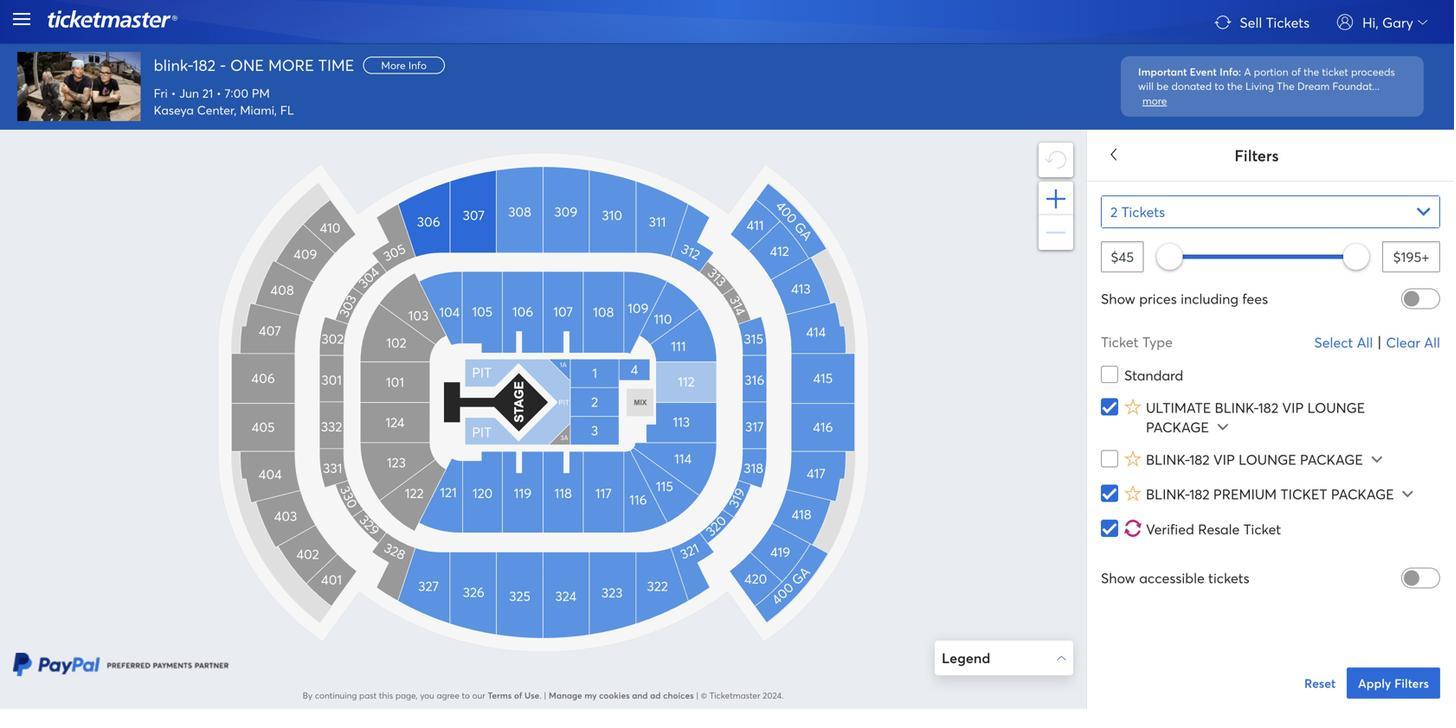 Task type: vqa. For each thing, say whether or not it's contained in the screenshot.
Sec 310, Row 16's standard
yes



Task type: describe. For each thing, give the bounding box(es) containing it.
ticket
[[1322, 65, 1349, 79]]

5 admission from the top
[[1156, 564, 1213, 580]]

type
[[1143, 333, 1173, 351]]

ticketmaster
[[710, 690, 761, 702]]

filters inside button
[[1395, 676, 1429, 692]]

2024.
[[763, 690, 784, 702]]

terms
[[488, 690, 512, 702]]

blink-
[[154, 55, 193, 75]]

vip star image
[[1125, 451, 1142, 471]]

use
[[525, 690, 540, 702]]

1 maximum ticket price in us dollars slider from the top
[[1344, 195, 1370, 221]]

reset button
[[1293, 668, 1347, 700]]

will
[[1138, 79, 1154, 93]]

time
[[318, 55, 354, 75]]

admission for 13
[[1156, 418, 1213, 434]]

ticket type
[[1101, 333, 1173, 351]]

sec 310, row 17 standard admission
[[1101, 493, 1213, 531]]

important
[[1138, 65, 1187, 79]]

sell tickets button
[[1214, 13, 1310, 35]]

center,
[[197, 102, 237, 118]]

admission for 11
[[1156, 370, 1213, 386]]

more info
[[381, 58, 427, 72]]

sec for sec 310, row 17
[[1101, 493, 1125, 511]]

2 horizontal spatial |
[[1378, 332, 1382, 352]]

7:00
[[225, 85, 249, 101]]

manage my cookies and ad choices link
[[549, 690, 694, 702]]

lowest price
[[1144, 264, 1215, 280]]

this
[[379, 690, 393, 702]]

select
[[1315, 334, 1353, 352]]

Standard checkbox
[[1101, 366, 1119, 384]]

clear
[[1386, 334, 1421, 352]]

accessible
[[1139, 570, 1205, 588]]

best seats
[[1334, 264, 1392, 280]]

17
[[1188, 493, 1201, 511]]

gary
[[1383, 14, 1414, 32]]

you
[[420, 690, 434, 702]]

a
[[1244, 65, 1251, 79]]

327, for sec 327, row 13
[[1128, 396, 1153, 414]]

legend
[[942, 649, 991, 668]]

clear all button
[[1386, 333, 1441, 353]]

1 all from the left
[[1357, 334, 1373, 352]]

row for 16
[[1157, 444, 1185, 463]]

standard for sec 310, row 17
[[1101, 515, 1153, 531]]

proceeds
[[1351, 65, 1395, 79]]

zoom in on interactive seat map image
[[1045, 190, 1067, 209]]

chevron image for blink-182 vip lounge package
[[1372, 457, 1383, 464]]

0 horizontal spatial info
[[408, 58, 427, 72]]

sec 327, row 11 element
[[1101, 347, 1391, 367]]

seats
[[1361, 264, 1392, 280]]

1 • from the left
[[171, 85, 176, 101]]

BLINK-182 VIP LOUNGE PACKAGE checkbox
[[1101, 451, 1119, 468]]

310, for sec 310, row 16
[[1128, 444, 1153, 463]]

vip inside vip packages more info
[[1129, 299, 1150, 317]]

best
[[1334, 264, 1358, 280]]

reset
[[1305, 676, 1336, 692]]

0 vertical spatial filters
[[1235, 145, 1279, 166]]

blink- for vip
[[1146, 451, 1190, 469]]

our
[[472, 690, 485, 702]]

more inside vip packages more info
[[1386, 311, 1415, 327]]

fri
[[154, 85, 168, 101]]

sec 310, row 17 element
[[1101, 493, 1391, 512]]

packages
[[1154, 299, 1215, 317]]

1 $45.25 button from the top
[[1404, 553, 1441, 570]]

182 inside ultimate blink-182 vip lounge package
[[1259, 399, 1279, 417]]

miami,
[[240, 102, 277, 118]]

reset focus on interactive seat map image
[[1045, 151, 1067, 170]]

hi , gary
[[1363, 14, 1414, 32]]

ultimate
[[1146, 399, 1211, 417]]

,
[[1376, 14, 1379, 32]]

blink-182 premium ticket package
[[1146, 486, 1394, 504]]

sec for sec 327, row 11
[[1101, 347, 1125, 366]]

.
[[540, 690, 542, 702]]

tickets
[[1266, 13, 1310, 31]]

11
[[1188, 347, 1199, 366]]

more info button for blink-182 - one more time
[[363, 57, 445, 74]]

vip packages more info
[[1129, 299, 1441, 327]]

legend button
[[935, 642, 1074, 676]]

blink-182 - one more time
[[154, 55, 354, 75]]

vip star image for blink-
[[1125, 486, 1142, 506]]

sec 327, row 11 standard admission
[[1101, 347, 1213, 386]]

1 horizontal spatial info
[[1220, 65, 1239, 79]]

standard for sec 310, row 16
[[1101, 467, 1153, 483]]

one
[[230, 55, 264, 75]]

info inside vip packages more info
[[1418, 311, 1441, 327]]

premium
[[1214, 486, 1277, 504]]

chevron image for blink-182 premium ticket package
[[1403, 491, 1414, 498]]

apply filters
[[1358, 676, 1429, 692]]

package inside ultimate blink-182 vip lounge package
[[1146, 419, 1209, 437]]

package for ticket
[[1331, 486, 1394, 504]]

standard down resale image
[[1101, 564, 1153, 580]]

select all | clear all
[[1315, 332, 1441, 352]]

hi
[[1363, 14, 1376, 32]]

including
[[1181, 290, 1239, 308]]

more
[[268, 55, 314, 75]]

sec 327, row 13 standard admission
[[1101, 396, 1213, 434]]

show for show prices including fees
[[1101, 290, 1136, 308]]

fees
[[1243, 290, 1268, 308]]

portion
[[1254, 65, 1289, 79]]

blink-182 vip lounge package
[[1146, 451, 1363, 469]]

1 vertical spatial lounge
[[1239, 451, 1297, 469]]

row for 11
[[1156, 347, 1184, 366]]

foundat...
[[1333, 79, 1380, 93]]

more
[[1143, 94, 1167, 108]]

maximum price $195+ text field for minimum price $45 text box
[[1383, 242, 1441, 273]]

select all button
[[1315, 333, 1373, 353]]

to inside a portion of the ticket proceeds will be donated to the living the dream foundat...
[[1215, 79, 1225, 93]]

pm
[[252, 85, 270, 101]]

sec for sec 327, row 13
[[1101, 396, 1125, 414]]

donated
[[1172, 79, 1212, 93]]

verified
[[1146, 521, 1195, 539]]

ticket list menu
[[1088, 296, 1454, 710]]

sort options tab list
[[1088, 252, 1454, 293]]

2 • from the left
[[216, 85, 221, 101]]

327, for sec 327, row 11
[[1128, 347, 1153, 366]]

sec for sec 310, row 16
[[1101, 444, 1125, 463]]

sec 310, row 16 standard admission
[[1101, 444, 1213, 483]]



Task type: locate. For each thing, give the bounding box(es) containing it.
4 admission from the top
[[1156, 515, 1213, 531]]

182 up verified resale ticket
[[1190, 486, 1210, 504]]

sec inside sec 327, row 11 standard admission
[[1101, 347, 1125, 366]]

Verified Resale Ticket checkbox
[[1101, 520, 1119, 537]]

327,
[[1128, 347, 1153, 366], [1128, 396, 1153, 414]]

1 vertical spatial of
[[514, 690, 522, 702]]

advertisement element
[[13, 654, 229, 677]]

Maximum price $195+ text field
[[1383, 192, 1441, 223], [1383, 242, 1441, 273]]

1 vertical spatial vip
[[1283, 399, 1304, 417]]

lowest
[[1144, 264, 1184, 280]]

of left use
[[514, 690, 522, 702]]

1 horizontal spatial all
[[1424, 334, 1441, 352]]

1 vertical spatial minimum ticket price in us dollars slider
[[1157, 244, 1183, 270]]

sec up verified resale ticket option
[[1101, 493, 1125, 511]]

1 vertical spatial filters
[[1395, 676, 1429, 692]]

| right .
[[544, 690, 546, 702]]

21
[[202, 85, 213, 101]]

sec 327, row 13 element
[[1101, 396, 1391, 415]]

admission down ultimate
[[1156, 418, 1213, 434]]

1 horizontal spatial the
[[1304, 65, 1320, 79]]

package
[[1146, 419, 1209, 437], [1300, 451, 1363, 469], [1331, 486, 1394, 504]]

standard down type
[[1125, 367, 1184, 385]]

182 for premium
[[1190, 486, 1210, 504]]

0 horizontal spatial filters
[[1235, 145, 1279, 166]]

0 vertical spatial 327,
[[1128, 347, 1153, 366]]

be
[[1157, 79, 1169, 93]]

minimum ticket price in us dollars slider
[[1157, 195, 1183, 221], [1157, 244, 1183, 270]]

vip star image
[[1125, 399, 1142, 420], [1125, 486, 1142, 506]]

continuing
[[315, 690, 357, 702]]

1 $45.25 from the top
[[1404, 553, 1441, 569]]

row inside sec 310, row 16 standard admission
[[1157, 444, 1185, 463]]

admission for 16
[[1156, 467, 1213, 483]]

1 horizontal spatial filters
[[1395, 676, 1429, 692]]

2 sec from the top
[[1101, 396, 1125, 414]]

0 horizontal spatial all
[[1357, 334, 1373, 352]]

•
[[171, 85, 176, 101], [216, 85, 221, 101]]

of
[[1292, 65, 1301, 79], [514, 690, 522, 702]]

182 up sec 310, row 16 element
[[1259, 399, 1279, 417]]

0 vertical spatial of
[[1292, 65, 1301, 79]]

$45.25 for 2nd $45.25 button from the bottom
[[1404, 553, 1441, 569]]

choices
[[663, 690, 694, 702]]

fri • jun 21 • 7:00 pm kaseya center, miami, fl
[[154, 85, 294, 118]]

1 vertical spatial more info button
[[1365, 304, 1441, 335]]

310, for sec 310, row 17
[[1128, 493, 1153, 511]]

resale image
[[1125, 520, 1142, 537]]

more right time
[[381, 58, 406, 72]]

182 up the 17
[[1190, 451, 1210, 469]]

row left 13
[[1156, 396, 1184, 414]]

lowest price tab
[[1088, 252, 1271, 293]]

ULTIMATE BLINK-182 VIP LOUNGE PACKAGE checkbox
[[1101, 399, 1119, 416]]

by
[[303, 690, 313, 702]]

0 horizontal spatial vip
[[1129, 299, 1150, 317]]

more info button right time
[[363, 57, 445, 74]]

row left the 17
[[1157, 493, 1185, 511]]

2 show from the top
[[1101, 570, 1136, 588]]

standard up ultimate blink-182 vip lounge package option
[[1101, 370, 1153, 386]]

filters
[[1235, 145, 1279, 166], [1395, 676, 1429, 692]]

more info button for vip packages
[[1365, 304, 1441, 335]]

1 vertical spatial more
[[1386, 311, 1415, 327]]

vip star image for ultimate
[[1125, 399, 1142, 420]]

sec inside the sec 310, row 17 standard admission
[[1101, 493, 1125, 511]]

standard down ultimate blink-182 vip lounge package option
[[1101, 418, 1153, 434]]

more up clear
[[1386, 311, 1415, 327]]

4 sec from the top
[[1101, 493, 1125, 511]]

1 vertical spatial $45.25 button
[[1404, 650, 1441, 667]]

Minimum price $45 text field
[[1101, 192, 1144, 223]]

sell tickets
[[1240, 13, 1310, 31]]

1 vertical spatial to
[[462, 690, 470, 702]]

2 admission from the top
[[1156, 418, 1213, 434]]

0 vertical spatial to
[[1215, 79, 1225, 93]]

0 vertical spatial vip
[[1129, 299, 1150, 317]]

0 horizontal spatial lounge
[[1239, 451, 1297, 469]]

0 vertical spatial ticket
[[1101, 333, 1139, 351]]

ticket down sec 310, row 17 element
[[1244, 521, 1281, 539]]

327, inside sec 327, row 13 standard admission
[[1128, 396, 1153, 414]]

blink- inside ultimate blink-182 vip lounge package
[[1215, 399, 1259, 417]]

1 vertical spatial 327,
[[1128, 396, 1153, 414]]

minimum ticket price in us dollars slider right minimum price $45 text field
[[1157, 195, 1183, 221]]

1 horizontal spatial vip
[[1214, 451, 1235, 469]]

admission down the 17
[[1156, 515, 1213, 531]]

sec inside sec 310, row 16 standard admission
[[1101, 444, 1125, 463]]

by continuing past this page, you agree to our terms of use . | manage my cookies and ad choices | © ticketmaster 2024.
[[303, 690, 784, 702]]

2 vertical spatial package
[[1331, 486, 1394, 504]]

0 vertical spatial $45.25 button
[[1404, 553, 1441, 570]]

row inside the sec 310, row 17 standard admission
[[1157, 493, 1185, 511]]

the
[[1277, 79, 1295, 93]]

show prices including fees
[[1101, 290, 1268, 308]]

0 horizontal spatial to
[[462, 690, 470, 702]]

of up the the
[[1292, 65, 1301, 79]]

sec 310, row 16 element
[[1101, 444, 1391, 464]]

package right "ticket"
[[1331, 486, 1394, 504]]

1 horizontal spatial to
[[1215, 79, 1225, 93]]

blink- for premium
[[1146, 486, 1190, 504]]

0 vertical spatial $45.25
[[1404, 553, 1441, 569]]

1 vertical spatial maximum price $195+ text field
[[1383, 242, 1441, 273]]

1 vertical spatial show
[[1101, 570, 1136, 588]]

price
[[1187, 264, 1215, 280]]

327, inside sec 327, row 11 standard admission
[[1128, 347, 1153, 366]]

sec inside sec 327, row 13 standard admission
[[1101, 396, 1125, 414]]

1 vertical spatial vip star image
[[1125, 486, 1142, 506]]

182 for -
[[193, 55, 216, 75]]

apply filters button
[[1347, 668, 1441, 700]]

blink- right vip star image
[[1146, 451, 1190, 469]]

3 sec from the top
[[1101, 444, 1125, 463]]

vip up blink-182 vip lounge package
[[1283, 399, 1304, 417]]

package down ultimate
[[1146, 419, 1209, 437]]

blink- down sec 310, row 16 standard admission
[[1146, 486, 1190, 504]]

sec
[[1101, 347, 1125, 366], [1101, 396, 1125, 414], [1101, 444, 1125, 463], [1101, 493, 1125, 511]]

BLINK-182 PREMIUM TICKET PACKAGE checkbox
[[1101, 485, 1119, 503]]

1 admission from the top
[[1156, 370, 1213, 386]]

|
[[1378, 332, 1382, 352], [544, 690, 546, 702], [696, 690, 699, 702]]

row left 11
[[1156, 347, 1184, 366]]

1 310, from the top
[[1128, 444, 1153, 463]]

admission down 16
[[1156, 467, 1213, 483]]

show down verified resale ticket option
[[1101, 570, 1136, 588]]

2 vertical spatial vip
[[1214, 451, 1235, 469]]

vip inside ultimate blink-182 vip lounge package
[[1283, 399, 1304, 417]]

ultimate blink-182 vip lounge package
[[1146, 399, 1365, 437]]

my
[[585, 690, 597, 702]]

310, up resale image
[[1128, 493, 1153, 511]]

2 $45.25 from the top
[[1404, 650, 1441, 666]]

0 horizontal spatial •
[[171, 85, 176, 101]]

to left our
[[462, 690, 470, 702]]

zoom out on interactive seat map image
[[1045, 224, 1067, 243]]

sec left vip star image
[[1101, 444, 1125, 463]]

1 vertical spatial package
[[1300, 451, 1363, 469]]

past
[[359, 690, 377, 702]]

lounge inside ultimate blink-182 vip lounge package
[[1308, 399, 1365, 417]]

2 horizontal spatial info
[[1418, 311, 1441, 327]]

sec down standard "option"
[[1101, 396, 1125, 414]]

0 horizontal spatial more info button
[[363, 57, 445, 74]]

admission
[[1156, 370, 1213, 386], [1156, 418, 1213, 434], [1156, 467, 1213, 483], [1156, 515, 1213, 531], [1156, 564, 1213, 580]]

2 $45.25 button from the top
[[1404, 650, 1441, 667]]

vip right 16
[[1214, 451, 1235, 469]]

0 vertical spatial minimum ticket price in us dollars slider
[[1157, 195, 1183, 221]]

1 327, from the top
[[1128, 347, 1153, 366]]

row left 16
[[1157, 444, 1185, 463]]

$45.25 for 2nd $45.25 button from the top
[[1404, 650, 1441, 666]]

tickets
[[1209, 570, 1250, 588]]

0 vertical spatial maximum price $195+ text field
[[1383, 192, 1441, 223]]

verified resale ticket
[[1146, 521, 1281, 539]]

lounge down select
[[1308, 399, 1365, 417]]

Minimum price $45 text field
[[1101, 242, 1144, 273]]

vip up ticket type
[[1129, 299, 1150, 317]]

1 minimum ticket price in us dollars slider from the top
[[1157, 195, 1183, 221]]

to
[[1215, 79, 1225, 93], [462, 690, 470, 702]]

the down :
[[1227, 79, 1243, 93]]

0 vertical spatial show
[[1101, 290, 1136, 308]]

0 vertical spatial the
[[1304, 65, 1320, 79]]

filters down living
[[1235, 145, 1279, 166]]

1 horizontal spatial ticket
[[1244, 521, 1281, 539]]

0 vertical spatial vip star image
[[1125, 399, 1142, 420]]

13
[[1188, 396, 1201, 414]]

0 vertical spatial more
[[381, 58, 406, 72]]

2 maximum price $195+ text field from the top
[[1383, 242, 1441, 273]]

0 vertical spatial more info button
[[363, 57, 445, 74]]

admission down verified
[[1156, 564, 1213, 580]]

| left clear
[[1378, 332, 1382, 352]]

of inside a portion of the ticket proceeds will be donated to the living the dream foundat...
[[1292, 65, 1301, 79]]

admission inside the sec 310, row 17 standard admission
[[1156, 515, 1213, 531]]

1 horizontal spatial lounge
[[1308, 399, 1365, 417]]

minimum ticket price in us dollars slider left price
[[1157, 244, 1183, 270]]

admission down 11
[[1156, 370, 1213, 386]]

2 vip star image from the top
[[1125, 486, 1142, 506]]

important event info :
[[1138, 65, 1242, 79]]

1 horizontal spatial |
[[696, 690, 699, 702]]

1 vertical spatial maximum ticket price in us dollars slider
[[1344, 244, 1370, 270]]

more button
[[1143, 94, 1167, 108]]

0 vertical spatial lounge
[[1308, 399, 1365, 417]]

327, left 11
[[1128, 347, 1153, 366]]

row inside sec 327, row 11 standard admission
[[1156, 347, 1184, 366]]

page,
[[396, 690, 418, 702]]

1 vertical spatial ticket
[[1244, 521, 1281, 539]]

to down event
[[1215, 79, 1225, 93]]

vip star image right ultimate blink-182 vip lounge package option
[[1125, 399, 1142, 420]]

admission inside sec 327, row 13 standard admission
[[1156, 418, 1213, 434]]

1 show from the top
[[1101, 290, 1136, 308]]

1 vertical spatial $45.25
[[1404, 650, 1441, 666]]

cookies
[[599, 690, 630, 702]]

sec 325, row 18 element
[[1101, 687, 1391, 706]]

standard inside the sec 310, row 17 standard admission
[[1101, 515, 1153, 531]]

chevron image
[[1418, 17, 1428, 28], [1218, 424, 1229, 431], [1372, 457, 1383, 464], [1403, 491, 1414, 498]]

1 vertical spatial the
[[1227, 79, 1243, 93]]

kaseya
[[154, 102, 194, 118]]

info up clear all 'button'
[[1418, 311, 1441, 327]]

admission for 17
[[1156, 515, 1213, 531]]

310,
[[1128, 444, 1153, 463], [1128, 493, 1153, 511]]

-
[[220, 55, 226, 75]]

1 horizontal spatial of
[[1292, 65, 1301, 79]]

maximum price $195+ text field for minimum price $45 text field
[[1383, 192, 1441, 223]]

the up dream
[[1304, 65, 1320, 79]]

lounge up blink-182 premium ticket package
[[1239, 451, 1297, 469]]

standard inside sec 310, row 16 standard admission
[[1101, 467, 1153, 483]]

apply
[[1358, 676, 1392, 692]]

0 horizontal spatial |
[[544, 690, 546, 702]]

310, inside the sec 310, row 17 standard admission
[[1128, 493, 1153, 511]]

1 horizontal spatial more info button
[[1365, 304, 1441, 335]]

• right fri
[[171, 85, 176, 101]]

0 vertical spatial blink-
[[1215, 399, 1259, 417]]

more info button down the seats
[[1365, 304, 1441, 335]]

manage
[[549, 690, 582, 702]]

1 vip star image from the top
[[1125, 399, 1142, 420]]

sec up standard "option"
[[1101, 347, 1125, 366]]

standard down blink-182 premium ticket package checkbox
[[1101, 515, 1153, 531]]

standard inside sec 327, row 13 standard admission
[[1101, 418, 1153, 434]]

all right clear
[[1424, 334, 1441, 352]]

all right select
[[1357, 334, 1373, 352]]

standard
[[1125, 367, 1184, 385], [1101, 370, 1153, 386], [1101, 418, 1153, 434], [1101, 467, 1153, 483], [1101, 515, 1153, 531], [1101, 564, 1153, 580]]

row inside sec 327, row 13 standard admission
[[1156, 396, 1184, 414]]

maximum price $195+ text field up the seats
[[1383, 192, 1441, 223]]

2 310, from the top
[[1128, 493, 1153, 511]]

$45.25
[[1404, 553, 1441, 569], [1404, 650, 1441, 666]]

standard admission
[[1101, 564, 1213, 580]]

standard inside sec 327, row 11 standard admission
[[1101, 370, 1153, 386]]

the
[[1304, 65, 1320, 79], [1227, 79, 1243, 93]]

0 vertical spatial package
[[1146, 419, 1209, 437]]

ticket
[[1281, 486, 1328, 504]]

327, right ultimate blink-182 vip lounge package option
[[1128, 396, 1153, 414]]

sell
[[1240, 13, 1263, 31]]

3 admission from the top
[[1156, 467, 1213, 483]]

maximum ticket price in us dollars slider
[[1344, 195, 1370, 221], [1344, 244, 1370, 270]]

row for 13
[[1156, 396, 1184, 414]]

2 minimum ticket price in us dollars slider from the top
[[1157, 244, 1183, 270]]

agree
[[437, 690, 460, 702]]

chevron image for ultimate blink-182 vip lounge package
[[1218, 424, 1229, 431]]

2 327, from the top
[[1128, 396, 1153, 414]]

row for 17
[[1157, 493, 1185, 511]]

0 horizontal spatial of
[[514, 690, 522, 702]]

jun
[[179, 85, 199, 101]]

admission inside sec 310, row 16 standard admission
[[1156, 467, 1213, 483]]

info left a
[[1220, 65, 1239, 79]]

1 vertical spatial blink-
[[1146, 451, 1190, 469]]

0 vertical spatial maximum ticket price in us dollars slider
[[1344, 195, 1370, 221]]

vip
[[1129, 299, 1150, 317], [1283, 399, 1304, 417], [1214, 451, 1235, 469]]

show
[[1101, 290, 1136, 308], [1101, 570, 1136, 588]]

vip star image right blink-182 premium ticket package checkbox
[[1125, 486, 1142, 506]]

2 maximum ticket price in us dollars slider from the top
[[1344, 244, 1370, 270]]

182 for vip
[[1190, 451, 1210, 469]]

1 maximum price $195+ text field from the top
[[1383, 192, 1441, 223]]

filters right apply
[[1395, 676, 1429, 692]]

living
[[1246, 79, 1274, 93]]

1 horizontal spatial more
[[1386, 311, 1415, 327]]

fl
[[280, 102, 294, 118]]

and
[[632, 690, 648, 702]]

event
[[1190, 65, 1217, 79]]

310, right blink-182 vip lounge package checkbox
[[1128, 444, 1153, 463]]

• right 21
[[216, 85, 221, 101]]

0 vertical spatial 310,
[[1128, 444, 1153, 463]]

0 horizontal spatial the
[[1227, 79, 1243, 93]]

$45.25 button
[[1404, 553, 1441, 570], [1404, 650, 1441, 667]]

maximum price $195+ text field right 'best'
[[1383, 242, 1441, 273]]

info right time
[[408, 58, 427, 72]]

best seats tab
[[1271, 252, 1454, 293]]

1 horizontal spatial •
[[216, 85, 221, 101]]

0 horizontal spatial more
[[381, 58, 406, 72]]

show for show accessible tickets
[[1101, 570, 1136, 588]]

standard for sec 327, row 11
[[1101, 370, 1153, 386]]

:
[[1239, 65, 1242, 79]]

0 horizontal spatial ticket
[[1101, 333, 1139, 351]]

terms of use link
[[488, 690, 540, 702]]

blink- right 13
[[1215, 399, 1259, 417]]

310, inside sec 310, row 16 standard admission
[[1128, 444, 1153, 463]]

| left ©
[[696, 690, 699, 702]]

182 left -
[[193, 55, 216, 75]]

info
[[408, 58, 427, 72], [1220, 65, 1239, 79], [1418, 311, 1441, 327]]

all
[[1357, 334, 1373, 352], [1424, 334, 1441, 352]]

show left prices
[[1101, 290, 1136, 308]]

admission inside sec 327, row 11 standard admission
[[1156, 370, 1213, 386]]

2 all from the left
[[1424, 334, 1441, 352]]

standard up blink-182 premium ticket package checkbox
[[1101, 467, 1153, 483]]

blink-
[[1215, 399, 1259, 417], [1146, 451, 1190, 469], [1146, 486, 1190, 504]]

prices
[[1139, 290, 1177, 308]]

2 vertical spatial blink-
[[1146, 486, 1190, 504]]

standard for sec 327, row 13
[[1101, 418, 1153, 434]]

1 vertical spatial 310,
[[1128, 493, 1153, 511]]

16
[[1188, 444, 1202, 463]]

resale
[[1198, 521, 1240, 539]]

ticket up standard "option"
[[1101, 333, 1139, 351]]

more info button inside ticket list menu
[[1365, 304, 1441, 335]]

1 sec from the top
[[1101, 347, 1125, 366]]

show accessible tickets
[[1101, 570, 1250, 588]]

dream
[[1298, 79, 1330, 93]]

2 horizontal spatial vip
[[1283, 399, 1304, 417]]

package for lounge
[[1300, 451, 1363, 469]]

package up "ticket"
[[1300, 451, 1363, 469]]

©
[[701, 690, 707, 702]]



